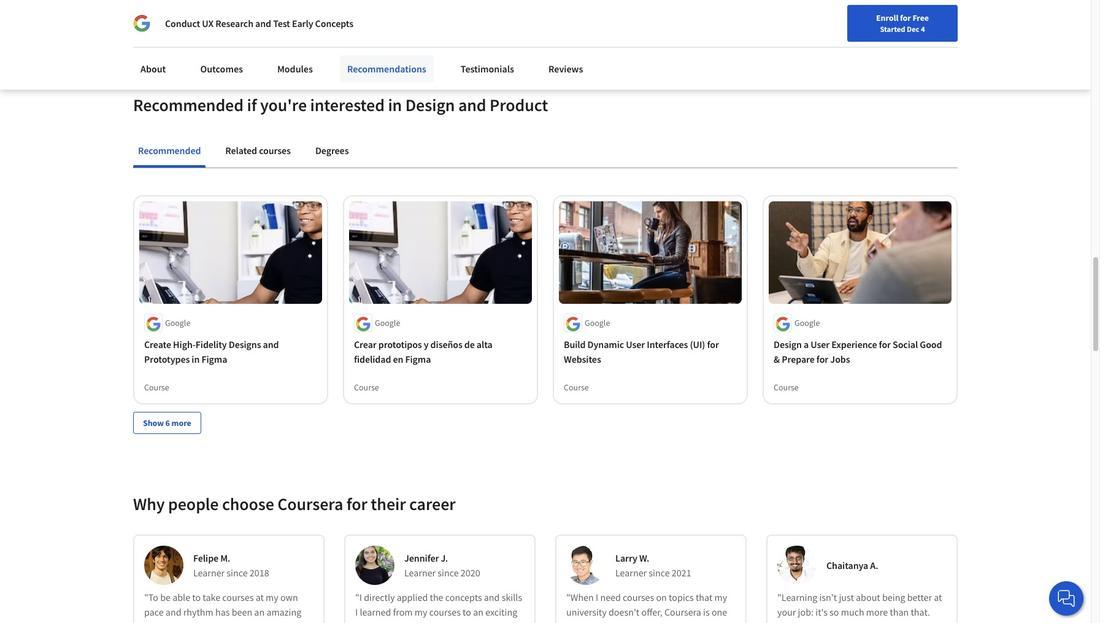 Task type: vqa. For each thing, say whether or not it's contained in the screenshot.


Task type: describe. For each thing, give the bounding box(es) containing it.
m.
[[221, 552, 230, 564]]

own
[[281, 591, 298, 604]]

one
[[712, 606, 728, 618]]

0 horizontal spatial design
[[406, 94, 455, 116]]

being
[[883, 591, 906, 604]]

for inside enroll for free started dec 4
[[901, 12, 912, 23]]

people
[[168, 493, 219, 515]]

isn't
[[820, 591, 838, 604]]

crear
[[354, 339, 377, 351]]

larry
[[616, 552, 638, 564]]

interested
[[310, 94, 385, 116]]

alta
[[477, 339, 493, 351]]

has
[[216, 606, 230, 618]]

work."
[[416, 621, 442, 623]]

course for create high-fidelity designs and prototypes in figma
[[144, 382, 169, 393]]

project
[[375, 621, 404, 623]]

related
[[226, 144, 257, 156]]

outcomes
[[200, 63, 243, 75]]

diseños
[[431, 339, 463, 351]]

university
[[567, 606, 607, 618]]

larry w. learner since 2021
[[616, 552, 692, 579]]

directly
[[364, 591, 395, 604]]

the inside the "when i need courses on topics that my university doesn't offer, coursera is one of the best places to go."
[[577, 621, 590, 623]]

"learning isn't just about being better at your job: it's so much more than that. coursera allows me to learn witho
[[778, 591, 943, 623]]

user for interfaces
[[626, 339, 645, 351]]

"learning
[[778, 591, 818, 604]]

that
[[696, 591, 713, 604]]

allows
[[817, 621, 843, 623]]

test
[[273, 17, 290, 29]]

experience
[[832, 339, 878, 351]]

better
[[908, 591, 933, 604]]

is
[[704, 606, 710, 618]]

learner for felipe
[[193, 567, 225, 579]]

build dynamic user interfaces (ui) for websites link
[[564, 337, 737, 367]]

for left social
[[880, 339, 891, 351]]

skills
[[502, 591, 523, 604]]

figma inside crear prototipos y diseños de alta fidelidad en figma
[[405, 353, 431, 366]]

topics
[[669, 591, 694, 604]]

and inside "i directly applied the concepts and skills i learned from my courses to an exciting new project at work."
[[484, 591, 500, 604]]

free
[[913, 12, 930, 23]]

google for prototipos
[[375, 318, 401, 329]]

learn for more
[[870, 621, 891, 623]]

felipe
[[193, 552, 219, 564]]

their
[[371, 493, 406, 515]]

create high-fidelity designs and prototypes in figma link
[[144, 337, 317, 367]]

been
[[232, 606, 252, 618]]

coursera inside ""learning isn't just about being better at your job: it's so much more than that. coursera allows me to learn witho"
[[778, 621, 815, 623]]

and inside create high-fidelity designs and prototypes in figma
[[263, 339, 279, 351]]

more inside ""learning isn't just about being better at your job: it's so much more than that. coursera allows me to learn witho"
[[867, 606, 889, 618]]

and inside "to be able to take courses at my own pace and rhythm has been an amazing experience. i can learn whenever it fi
[[166, 606, 181, 618]]

0 vertical spatial in
[[388, 94, 402, 116]]

i inside "to be able to take courses at my own pace and rhythm has been an amazing experience. i can learn whenever it fi
[[193, 621, 196, 623]]

career
[[410, 493, 456, 515]]

to inside ""learning isn't just about being better at your job: it's so much more than that. coursera allows me to learn witho"
[[860, 621, 869, 623]]

build
[[564, 339, 586, 351]]

6
[[166, 418, 170, 429]]

amazing
[[267, 606, 302, 618]]

concepts
[[446, 591, 482, 604]]

enroll for free started dec 4
[[877, 12, 930, 34]]

that.
[[911, 606, 931, 618]]

0 horizontal spatial coursera
[[278, 493, 343, 515]]

doesn't
[[609, 606, 640, 618]]

best
[[592, 621, 610, 623]]

websites
[[564, 353, 602, 366]]

it
[[280, 621, 286, 623]]

conduct
[[165, 17, 200, 29]]

recommendation tabs tab list
[[133, 136, 958, 167]]

me
[[845, 621, 858, 623]]

whenever
[[238, 621, 278, 623]]

design a user experience for social good & prepare for jobs
[[774, 339, 943, 366]]

of
[[567, 621, 575, 623]]

choose
[[222, 493, 274, 515]]

"when
[[567, 591, 594, 604]]

since for w.
[[649, 567, 670, 579]]

than
[[890, 606, 909, 618]]

dynamic
[[588, 339, 624, 351]]

my for at
[[266, 591, 279, 604]]

the inside "i directly applied the concepts and skills i learned from my courses to an exciting new project at work."
[[430, 591, 444, 604]]

an inside "i directly applied the concepts and skills i learned from my courses to an exciting new project at work."
[[473, 606, 484, 618]]

product
[[490, 94, 548, 116]]

j.
[[441, 552, 448, 564]]

go."
[[650, 621, 666, 623]]

an inside "to be able to take courses at my own pace and rhythm has been an amazing experience. i can learn whenever it fi
[[254, 606, 265, 618]]

and down testimonials
[[459, 94, 487, 116]]

designs
[[229, 339, 261, 351]]

outcomes link
[[193, 55, 250, 82]]

started
[[881, 24, 906, 34]]

google image
[[133, 15, 150, 32]]

2021
[[672, 567, 692, 579]]

"i directly applied the concepts and skills i learned from my courses to an exciting new project at work."
[[355, 591, 523, 623]]

de
[[465, 339, 475, 351]]

build dynamic user interfaces (ui) for websites
[[564, 339, 720, 366]]

collection element
[[126, 168, 966, 454]]

recommended for recommended
[[138, 144, 201, 156]]

&
[[774, 353, 780, 366]]

course for design a user experience for social good & prepare for jobs
[[774, 382, 799, 393]]

learn for has
[[215, 621, 236, 623]]

testimonials
[[461, 63, 514, 75]]

show notifications image
[[926, 15, 941, 30]]

to inside the "when i need courses on topics that my university doesn't offer, coursera is one of the best places to go."
[[640, 621, 649, 623]]

enroll
[[877, 12, 899, 23]]

recommended for recommended if you're interested in design and product
[[133, 94, 244, 116]]

show 6 more button
[[133, 412, 201, 434]]

y
[[424, 339, 429, 351]]



Task type: locate. For each thing, give the bounding box(es) containing it.
user right dynamic
[[626, 339, 645, 351]]

1 horizontal spatial my
[[415, 606, 428, 618]]

2 horizontal spatial coursera
[[778, 621, 815, 623]]

google up prototipos
[[375, 318, 401, 329]]

modules link
[[270, 55, 320, 82]]

learner down jennifer at the left of page
[[405, 567, 436, 579]]

it's
[[816, 606, 828, 618]]

at inside "to be able to take courses at my own pace and rhythm has been an amazing experience. i can learn whenever it fi
[[256, 591, 264, 604]]

at for courses
[[256, 591, 264, 604]]

my
[[266, 591, 279, 604], [715, 591, 728, 604], [415, 606, 428, 618]]

for up the "dec"
[[901, 12, 912, 23]]

more down about
[[867, 606, 889, 618]]

0 horizontal spatial my
[[266, 591, 279, 604]]

courses inside "to be able to take courses at my own pace and rhythm has been an amazing experience. i can learn whenever it fi
[[222, 591, 254, 604]]

i left need
[[596, 591, 599, 604]]

since down j.
[[438, 567, 459, 579]]

conduct ux research and test early concepts
[[165, 17, 354, 29]]

courses inside button
[[259, 144, 291, 156]]

2020
[[461, 567, 481, 579]]

job:
[[799, 606, 814, 618]]

since inside 'felipe m. learner since 2018'
[[227, 567, 248, 579]]

more right the 6
[[172, 418, 191, 429]]

1 horizontal spatial user
[[811, 339, 830, 351]]

my for that
[[715, 591, 728, 604]]

at inside "i directly applied the concepts and skills i learned from my courses to an exciting new project at work."
[[406, 621, 414, 623]]

felipe m. learner since 2018
[[193, 552, 269, 579]]

0 horizontal spatial at
[[256, 591, 264, 604]]

ux
[[202, 17, 214, 29]]

to inside "to be able to take courses at my own pace and rhythm has been an amazing experience. i can learn whenever it fi
[[192, 591, 201, 604]]

2 horizontal spatial my
[[715, 591, 728, 604]]

1 vertical spatial design
[[774, 339, 802, 351]]

0 horizontal spatial learn
[[215, 621, 236, 623]]

courses
[[259, 144, 291, 156], [222, 591, 254, 604], [623, 591, 655, 604], [430, 606, 461, 618]]

for left jobs
[[817, 353, 829, 366]]

course down prototypes
[[144, 382, 169, 393]]

learn inside ""learning isn't just about being better at your job: it's so much more than that. coursera allows me to learn witho"
[[870, 621, 891, 623]]

for left their
[[347, 493, 368, 515]]

2 user from the left
[[811, 339, 830, 351]]

0 horizontal spatial i
[[193, 621, 196, 623]]

1 google from the left
[[165, 318, 191, 329]]

about link
[[133, 55, 173, 82]]

1 horizontal spatial design
[[774, 339, 802, 351]]

4 google from the left
[[795, 318, 821, 329]]

rhythm
[[183, 606, 214, 618]]

learn down has
[[215, 621, 236, 623]]

testimonials link
[[454, 55, 522, 82]]

1 user from the left
[[626, 339, 645, 351]]

0 horizontal spatial more
[[172, 418, 191, 429]]

user
[[626, 339, 645, 351], [811, 339, 830, 351]]

0 horizontal spatial user
[[626, 339, 645, 351]]

2 vertical spatial i
[[193, 621, 196, 623]]

3 google from the left
[[585, 318, 611, 329]]

google for high-
[[165, 318, 191, 329]]

fidelidad
[[354, 353, 391, 366]]

crear prototipos y diseños de alta fidelidad en figma link
[[354, 337, 527, 367]]

1 horizontal spatial more
[[867, 606, 889, 618]]

0 vertical spatial more
[[172, 418, 191, 429]]

2 learn from the left
[[870, 621, 891, 623]]

an down concepts on the left bottom
[[473, 606, 484, 618]]

"to
[[144, 591, 158, 604]]

since down w.
[[649, 567, 670, 579]]

courses up work."
[[430, 606, 461, 618]]

2 horizontal spatial learner
[[616, 567, 647, 579]]

learn
[[215, 621, 236, 623], [870, 621, 891, 623]]

learner inside jennifer j. learner since 2020
[[405, 567, 436, 579]]

since for m.
[[227, 567, 248, 579]]

degrees button
[[311, 136, 354, 165]]

user inside design a user experience for social good & prepare for jobs
[[811, 339, 830, 351]]

to up rhythm
[[192, 591, 201, 604]]

learner inside larry w. learner since 2021
[[616, 567, 647, 579]]

2 course from the left
[[354, 382, 379, 393]]

1 horizontal spatial since
[[438, 567, 459, 579]]

my left own
[[266, 591, 279, 604]]

course down &
[[774, 382, 799, 393]]

1 vertical spatial the
[[577, 621, 590, 623]]

1 an from the left
[[254, 606, 265, 618]]

about
[[857, 591, 881, 604]]

"to be able to take courses at my own pace and rhythm has been an amazing experience. i can learn whenever it fi
[[144, 591, 302, 623]]

and up exciting at bottom
[[484, 591, 500, 604]]

research
[[216, 17, 254, 29]]

courses right related
[[259, 144, 291, 156]]

0 vertical spatial recommended
[[133, 94, 244, 116]]

learner inside 'felipe m. learner since 2018'
[[193, 567, 225, 579]]

since inside jennifer j. learner since 2020
[[438, 567, 459, 579]]

1 vertical spatial i
[[355, 606, 358, 618]]

2018
[[250, 567, 269, 579]]

course down fidelidad
[[354, 382, 379, 393]]

figma inside create high-fidelity designs and prototypes in figma
[[202, 353, 227, 366]]

courses up offer,
[[623, 591, 655, 604]]

create high-fidelity designs and prototypes in figma
[[144, 339, 279, 366]]

degrees
[[316, 144, 349, 156]]

1 vertical spatial more
[[867, 606, 889, 618]]

an up whenever
[[254, 606, 265, 618]]

and
[[255, 17, 271, 29], [459, 94, 487, 116], [263, 339, 279, 351], [484, 591, 500, 604], [166, 606, 181, 618]]

from
[[393, 606, 413, 618]]

if
[[247, 94, 257, 116]]

1 learn from the left
[[215, 621, 236, 623]]

for
[[901, 12, 912, 23], [708, 339, 720, 351], [880, 339, 891, 351], [817, 353, 829, 366], [347, 493, 368, 515]]

1 vertical spatial coursera
[[665, 606, 702, 618]]

0 horizontal spatial an
[[254, 606, 265, 618]]

1 learner from the left
[[193, 567, 225, 579]]

1 vertical spatial in
[[192, 353, 200, 366]]

i up "new" on the bottom left
[[355, 606, 358, 618]]

about
[[141, 63, 166, 75]]

prototypes
[[144, 353, 190, 366]]

2 figma from the left
[[405, 353, 431, 366]]

i inside "i directly applied the concepts and skills i learned from my courses to an exciting new project at work."
[[355, 606, 358, 618]]

1 vertical spatial recommended
[[138, 144, 201, 156]]

interfaces
[[647, 339, 689, 351]]

4 course from the left
[[774, 382, 799, 393]]

places
[[612, 621, 638, 623]]

much
[[842, 606, 865, 618]]

to right "me"
[[860, 621, 869, 623]]

since down m.
[[227, 567, 248, 579]]

jobs
[[831, 353, 851, 366]]

new
[[355, 621, 373, 623]]

google up a
[[795, 318, 821, 329]]

1 horizontal spatial in
[[388, 94, 402, 116]]

2 horizontal spatial since
[[649, 567, 670, 579]]

modules
[[277, 63, 313, 75]]

3 learner from the left
[[616, 567, 647, 579]]

google up high- on the bottom left of page
[[165, 318, 191, 329]]

1 since from the left
[[227, 567, 248, 579]]

high-
[[173, 339, 196, 351]]

for right the (ui)
[[708, 339, 720, 351]]

1 horizontal spatial at
[[406, 621, 414, 623]]

need
[[601, 591, 621, 604]]

recommended inside button
[[138, 144, 201, 156]]

in inside create high-fidelity designs and prototypes in figma
[[192, 353, 200, 366]]

1 horizontal spatial learn
[[870, 621, 891, 623]]

figma down y
[[405, 353, 431, 366]]

early
[[292, 17, 313, 29]]

you're
[[260, 94, 307, 116]]

since for j.
[[438, 567, 459, 579]]

i inside the "when i need courses on topics that my university doesn't offer, coursera is one of the best places to go."
[[596, 591, 599, 604]]

to down offer,
[[640, 621, 649, 623]]

why people choose coursera for their career
[[133, 493, 456, 515]]

jennifer j. learner since 2020
[[405, 552, 481, 579]]

reviews
[[549, 63, 584, 75]]

1 horizontal spatial the
[[577, 621, 590, 623]]

None search field
[[175, 8, 470, 32]]

figma down fidelity
[[202, 353, 227, 366]]

0 vertical spatial design
[[406, 94, 455, 116]]

0 horizontal spatial in
[[192, 353, 200, 366]]

the right applied
[[430, 591, 444, 604]]

on
[[657, 591, 667, 604]]

the down university
[[577, 621, 590, 623]]

my up work."
[[415, 606, 428, 618]]

2 horizontal spatial i
[[596, 591, 599, 604]]

google
[[165, 318, 191, 329], [375, 318, 401, 329], [585, 318, 611, 329], [795, 318, 821, 329]]

show 6 more
[[143, 418, 191, 429]]

my inside the "when i need courses on topics that my university doesn't offer, coursera is one of the best places to go."
[[715, 591, 728, 604]]

2 horizontal spatial at
[[935, 591, 943, 604]]

0 vertical spatial the
[[430, 591, 444, 604]]

1 figma from the left
[[202, 353, 227, 366]]

learner for larry
[[616, 567, 647, 579]]

google for a
[[795, 318, 821, 329]]

2 since from the left
[[438, 567, 459, 579]]

at for better
[[935, 591, 943, 604]]

take
[[203, 591, 220, 604]]

3 course from the left
[[564, 382, 589, 393]]

and left test
[[255, 17, 271, 29]]

figma
[[202, 353, 227, 366], [405, 353, 431, 366]]

0 vertical spatial coursera
[[278, 493, 343, 515]]

1 horizontal spatial learner
[[405, 567, 436, 579]]

can
[[198, 621, 213, 623]]

learn inside "to be able to take courses at my own pace and rhythm has been an amazing experience. i can learn whenever it fi
[[215, 621, 236, 623]]

google for dynamic
[[585, 318, 611, 329]]

at down from
[[406, 621, 414, 623]]

0 vertical spatial i
[[596, 591, 599, 604]]

0 horizontal spatial figma
[[202, 353, 227, 366]]

1 course from the left
[[144, 382, 169, 393]]

2 an from the left
[[473, 606, 484, 618]]

coursera inside the "when i need courses on topics that my university doesn't offer, coursera is one of the best places to go."
[[665, 606, 702, 618]]

prototipos
[[379, 339, 422, 351]]

2 google from the left
[[375, 318, 401, 329]]

user right a
[[811, 339, 830, 351]]

1 horizontal spatial i
[[355, 606, 358, 618]]

to inside "i directly applied the concepts and skills i learned from my courses to an exciting new project at work."
[[463, 606, 472, 618]]

at up whenever
[[256, 591, 264, 604]]

design inside design a user experience for social good & prepare for jobs
[[774, 339, 802, 351]]

recommendations link
[[340, 55, 434, 82]]

i
[[596, 591, 599, 604], [355, 606, 358, 618], [193, 621, 196, 623]]

course down 'websites'
[[564, 382, 589, 393]]

i down rhythm
[[193, 621, 196, 623]]

offer,
[[642, 606, 663, 618]]

at right better
[[935, 591, 943, 604]]

dec
[[907, 24, 920, 34]]

design down "recommendations"
[[406, 94, 455, 116]]

learner
[[193, 567, 225, 579], [405, 567, 436, 579], [616, 567, 647, 579]]

in down "recommendations"
[[388, 94, 402, 116]]

to down concepts on the left bottom
[[463, 606, 472, 618]]

be
[[160, 591, 171, 604]]

my inside "i directly applied the concepts and skills i learned from my courses to an exciting new project at work."
[[415, 606, 428, 618]]

a
[[804, 339, 809, 351]]

2 vertical spatial coursera
[[778, 621, 815, 623]]

and right designs
[[263, 339, 279, 351]]

experience.
[[144, 621, 191, 623]]

chat with us image
[[1057, 589, 1077, 608]]

social
[[893, 339, 919, 351]]

0 horizontal spatial since
[[227, 567, 248, 579]]

learn down than
[[870, 621, 891, 623]]

course for crear prototipos y diseños de alta fidelidad en figma
[[354, 382, 379, 393]]

user for experience
[[811, 339, 830, 351]]

"i
[[355, 591, 362, 604]]

exciting
[[486, 606, 518, 618]]

my inside "to be able to take courses at my own pace and rhythm has been an amazing experience. i can learn whenever it fi
[[266, 591, 279, 604]]

1 horizontal spatial figma
[[405, 353, 431, 366]]

1 horizontal spatial coursera
[[665, 606, 702, 618]]

my up one
[[715, 591, 728, 604]]

reviews link
[[542, 55, 591, 82]]

in down high- on the bottom left of page
[[192, 353, 200, 366]]

0 horizontal spatial the
[[430, 591, 444, 604]]

at
[[256, 591, 264, 604], [935, 591, 943, 604], [406, 621, 414, 623]]

more inside button
[[172, 418, 191, 429]]

learned
[[360, 606, 391, 618]]

since inside larry w. learner since 2021
[[649, 567, 670, 579]]

1 horizontal spatial an
[[473, 606, 484, 618]]

2 learner from the left
[[405, 567, 436, 579]]

courses inside "i directly applied the concepts and skills i learned from my courses to an exciting new project at work."
[[430, 606, 461, 618]]

and up experience.
[[166, 606, 181, 618]]

3 since from the left
[[649, 567, 670, 579]]

course for build dynamic user interfaces (ui) for websites
[[564, 382, 589, 393]]

for inside build dynamic user interfaces (ui) for websites
[[708, 339, 720, 351]]

your
[[778, 606, 797, 618]]

courses inside the "when i need courses on topics that my university doesn't offer, coursera is one of the best places to go."
[[623, 591, 655, 604]]

0 horizontal spatial learner
[[193, 567, 225, 579]]

google up dynamic
[[585, 318, 611, 329]]

english button
[[834, 0, 908, 40]]

courses up been
[[222, 591, 254, 604]]

user inside build dynamic user interfaces (ui) for websites
[[626, 339, 645, 351]]

good
[[920, 339, 943, 351]]

concepts
[[315, 17, 354, 29]]

learner down felipe
[[193, 567, 225, 579]]

learner for jennifer
[[405, 567, 436, 579]]

just
[[840, 591, 855, 604]]

design up prepare
[[774, 339, 802, 351]]

learner down larry
[[616, 567, 647, 579]]

at inside ""learning isn't just about being better at your job: it's so much more than that. coursera allows me to learn witho"
[[935, 591, 943, 604]]



